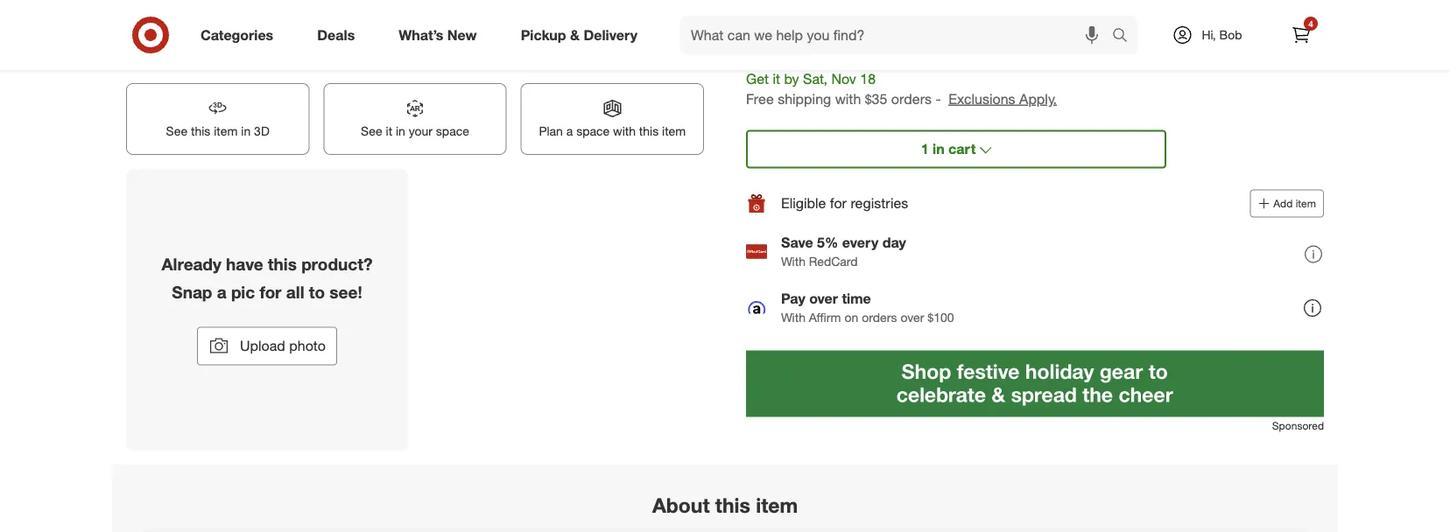 Task type: locate. For each thing, give the bounding box(es) containing it.
over
[[810, 290, 838, 307], [901, 310, 925, 326]]

0 vertical spatial it
[[1063, 3, 1068, 16]]

1 horizontal spatial see
[[361, 124, 383, 139]]

it up free
[[773, 71, 781, 88]]

space right plan
[[577, 124, 610, 139]]

0 horizontal spatial 18
[[861, 71, 876, 88]]

0 vertical spatial to
[[780, 43, 793, 60]]

0 horizontal spatial space
[[436, 124, 469, 139]]

with inside pay over time with affirm on orders over $100
[[781, 310, 806, 326]]

0 horizontal spatial sat,
[[803, 71, 828, 88]]

2 horizontal spatial it
[[1063, 3, 1068, 16]]

see it in your space
[[361, 124, 469, 139]]

1 vertical spatial with
[[781, 310, 806, 326]]

What can we help you find? suggestions appear below search field
[[681, 16, 1117, 54]]

ship to 90027
[[746, 43, 836, 60]]

1 see from the left
[[166, 124, 188, 139]]

plan
[[539, 124, 563, 139]]

in right 1
[[933, 141, 945, 158]]

with left the $35
[[836, 91, 861, 108]]

with down save
[[781, 254, 806, 270]]

with inside get it by sat, nov 18 free shipping with $35 orders - exclusions apply.
[[836, 91, 861, 108]]

0 vertical spatial for
[[830, 195, 847, 212]]

0 horizontal spatial for
[[260, 282, 282, 302]]

affirm
[[809, 310, 842, 326]]

1 vertical spatial for
[[260, 282, 282, 302]]

to
[[780, 43, 793, 60], [309, 282, 325, 302]]

18 inside get it by sat, nov 18 free shipping with $35 orders - exclusions apply.
[[861, 71, 876, 88]]

1 horizontal spatial for
[[830, 195, 847, 212]]

orders left -
[[892, 91, 932, 108]]

with
[[781, 254, 806, 270], [781, 310, 806, 326]]

0 vertical spatial a
[[567, 124, 573, 139]]

0 horizontal spatial over
[[810, 290, 838, 307]]

5%
[[818, 234, 839, 251]]

it left "your"
[[386, 124, 393, 139]]

1 horizontal spatial to
[[780, 43, 793, 60]]

0 horizontal spatial to
[[309, 282, 325, 302]]

in left 3d
[[241, 124, 251, 139]]

in left "your"
[[396, 124, 406, 139]]

hi,
[[1202, 27, 1217, 42]]

orders
[[892, 91, 932, 108], [862, 310, 898, 326]]

pic
[[231, 282, 255, 302]]

by up shipping
[[785, 71, 800, 88]]

sat, inside button
[[1086, 3, 1104, 16]]

0 horizontal spatial with
[[613, 124, 636, 139]]

with inside button
[[613, 124, 636, 139]]

for
[[830, 195, 847, 212], [260, 282, 282, 302]]

a inside button
[[567, 124, 573, 139]]

space right "your"
[[436, 124, 469, 139]]

0 vertical spatial nov
[[1107, 3, 1126, 16]]

see
[[166, 124, 188, 139], [361, 124, 383, 139]]

upload
[[240, 338, 285, 355]]

see left 3d
[[166, 124, 188, 139]]

with
[[836, 91, 861, 108], [613, 124, 636, 139]]

on
[[845, 310, 859, 326]]

as soon as 5pm today button
[[889, 0, 1024, 28]]

this
[[191, 124, 211, 139], [639, 124, 659, 139], [268, 254, 297, 274], [716, 493, 751, 518]]

it right today
[[1063, 3, 1068, 16]]

categories
[[201, 26, 274, 43]]

2 with from the top
[[781, 310, 806, 326]]

20&#34; battery operated animated plush dancing christmas tree sculpture - wondershop&#8482; green, 3 of 5 image
[[126, 0, 408, 69]]

edit location
[[848, 45, 916, 60]]

for left the all
[[260, 282, 282, 302]]

get it by sat, nov 18
[[1043, 3, 1140, 16]]

nov down edit
[[832, 71, 857, 88]]

it inside button
[[386, 124, 393, 139]]

nov for get it by sat, nov 18 free shipping with $35 orders - exclusions apply.
[[832, 71, 857, 88]]

18 up search
[[1128, 3, 1140, 16]]

sat, for get it by sat, nov 18
[[1086, 3, 1104, 16]]

18 inside get it by sat, nov 18 button
[[1128, 3, 1140, 16]]

orders inside get it by sat, nov 18 free shipping with $35 orders - exclusions apply.
[[892, 91, 932, 108]]

space
[[436, 124, 469, 139], [577, 124, 610, 139]]

0 vertical spatial orders
[[892, 91, 932, 108]]

nov inside button
[[1107, 3, 1126, 16]]

get right today
[[1043, 3, 1060, 16]]

by for get it by sat, nov 18 free shipping with $35 orders - exclusions apply.
[[785, 71, 800, 88]]

1 horizontal spatial with
[[836, 91, 861, 108]]

ship
[[746, 43, 776, 60]]

1 with from the top
[[781, 254, 806, 270]]

have
[[226, 254, 263, 274]]

add
[[1274, 197, 1293, 210]]

0 vertical spatial with
[[781, 254, 806, 270]]

delivery
[[584, 26, 638, 43]]

-
[[936, 91, 942, 108]]

for inside already have this product? snap a pic for all to see!
[[260, 282, 282, 302]]

1 vertical spatial with
[[613, 124, 636, 139]]

1 vertical spatial get
[[746, 71, 769, 88]]

over left the $100
[[901, 310, 925, 326]]

item
[[214, 124, 238, 139], [662, 124, 686, 139], [1296, 197, 1317, 210], [756, 493, 798, 518]]

about
[[653, 493, 710, 518]]

1 vertical spatial by
[[785, 71, 800, 88]]

edit location button
[[847, 43, 917, 62]]

0 horizontal spatial in
[[241, 124, 251, 139]]

new
[[448, 26, 477, 43]]

0 horizontal spatial see
[[166, 124, 188, 139]]

free
[[746, 91, 774, 108]]

0 vertical spatial get
[[1043, 3, 1060, 16]]

see this item in 3d
[[166, 124, 270, 139]]

by right today
[[1071, 3, 1083, 16]]

it inside button
[[1063, 3, 1068, 16]]

to right ship
[[780, 43, 793, 60]]

2 horizontal spatial in
[[933, 141, 945, 158]]

1 vertical spatial over
[[901, 310, 925, 326]]

18
[[1128, 3, 1140, 16], [861, 71, 876, 88]]

1 horizontal spatial get
[[1043, 3, 1060, 16]]

item inside button
[[1296, 197, 1317, 210]]

1 horizontal spatial by
[[1071, 3, 1083, 16]]

1 vertical spatial orders
[[862, 310, 898, 326]]

pickup
[[521, 26, 566, 43]]

1 vertical spatial to
[[309, 282, 325, 302]]

nov up search
[[1107, 3, 1126, 16]]

exclusions
[[949, 91, 1016, 108]]

see!
[[330, 282, 362, 302]]

4
[[1309, 18, 1314, 29]]

1 vertical spatial 18
[[861, 71, 876, 88]]

sat,
[[1086, 3, 1104, 16], [803, 71, 828, 88]]

5pm
[[955, 3, 976, 16]]

a left pic at bottom left
[[217, 282, 227, 302]]

0 horizontal spatial get
[[746, 71, 769, 88]]

0 vertical spatial sat,
[[1086, 3, 1104, 16]]

1 vertical spatial sat,
[[803, 71, 828, 88]]

sat, inside get it by sat, nov 18 free shipping with $35 orders - exclusions apply.
[[803, 71, 828, 88]]

a right plan
[[567, 124, 573, 139]]

with down pay
[[781, 310, 806, 326]]

nov inside get it by sat, nov 18 free shipping with $35 orders - exclusions apply.
[[832, 71, 857, 88]]

by
[[1071, 3, 1083, 16], [785, 71, 800, 88]]

get inside get it by sat, nov 18 free shipping with $35 orders - exclusions apply.
[[746, 71, 769, 88]]

with right plan
[[613, 124, 636, 139]]

get inside get it by sat, nov 18 button
[[1043, 3, 1060, 16]]

1 vertical spatial it
[[773, 71, 781, 88]]

4 link
[[1283, 16, 1321, 54]]

what's new link
[[384, 16, 499, 54]]

plan a space with this item
[[539, 124, 686, 139]]

90027
[[797, 43, 836, 60]]

0 horizontal spatial a
[[217, 282, 227, 302]]

by inside button
[[1071, 3, 1083, 16]]

get
[[1043, 3, 1060, 16], [746, 71, 769, 88]]

get up free
[[746, 71, 769, 88]]

1 horizontal spatial nov
[[1107, 3, 1126, 16]]

it inside get it by sat, nov 18 free shipping with $35 orders - exclusions apply.
[[773, 71, 781, 88]]

0 horizontal spatial it
[[386, 124, 393, 139]]

see it in your space button
[[324, 83, 507, 155]]

0 vertical spatial with
[[836, 91, 861, 108]]

1 horizontal spatial sat,
[[1086, 3, 1104, 16]]

this inside already have this product? snap a pic for all to see!
[[268, 254, 297, 274]]

see left "your"
[[361, 124, 383, 139]]

location
[[872, 45, 916, 60]]

1 horizontal spatial 18
[[1128, 3, 1140, 16]]

1 horizontal spatial space
[[577, 124, 610, 139]]

2
[[821, 3, 827, 16]]

it
[[1063, 3, 1068, 16], [773, 71, 781, 88], [386, 124, 393, 139]]

with inside save 5% every day with redcard
[[781, 254, 806, 270]]

soon
[[915, 3, 939, 16]]

orders right "on"
[[862, 310, 898, 326]]

this inside plan a space with this item button
[[639, 124, 659, 139]]

2 vertical spatial it
[[386, 124, 393, 139]]

0 vertical spatial over
[[810, 290, 838, 307]]

it for see it in your space
[[386, 124, 393, 139]]

by inside get it by sat, nov 18 free shipping with $35 orders - exclusions apply.
[[785, 71, 800, 88]]

18 up the $35
[[861, 71, 876, 88]]

1 horizontal spatial it
[[773, 71, 781, 88]]

0 vertical spatial by
[[1071, 3, 1083, 16]]

a
[[567, 124, 573, 139], [217, 282, 227, 302]]

get for get it by sat, nov 18
[[1043, 3, 1060, 16]]

already have this product? snap a pic for all to see!
[[162, 254, 373, 302]]

0 horizontal spatial by
[[785, 71, 800, 88]]

2 see from the left
[[361, 124, 383, 139]]

0 vertical spatial 18
[[1128, 3, 1140, 16]]

in
[[241, 124, 251, 139], [396, 124, 406, 139], [933, 141, 945, 158]]

1 horizontal spatial a
[[567, 124, 573, 139]]

to right the all
[[309, 282, 325, 302]]

add item
[[1274, 197, 1317, 210]]

1
[[921, 141, 929, 158]]

product?
[[302, 254, 373, 274]]

0 horizontal spatial nov
[[832, 71, 857, 88]]

1 vertical spatial a
[[217, 282, 227, 302]]

for right eligible
[[830, 195, 847, 212]]

over up the affirm
[[810, 290, 838, 307]]

orders inside pay over time with affirm on orders over $100
[[862, 310, 898, 326]]

a inside already have this product? snap a pic for all to see!
[[217, 282, 227, 302]]

1 vertical spatial nov
[[832, 71, 857, 88]]



Task type: vqa. For each thing, say whether or not it's contained in the screenshot.
second With from the bottom of the page
yes



Task type: describe. For each thing, give the bounding box(es) containing it.
pickup & delivery link
[[506, 16, 660, 54]]

it for get it by sat, nov 18
[[1063, 3, 1068, 16]]

3d
[[254, 124, 270, 139]]

already
[[162, 254, 221, 274]]

shipping
[[778, 91, 832, 108]]

$100
[[928, 310, 955, 326]]

exclusions apply. link
[[949, 91, 1057, 108]]

20&#34; battery operated animated plush dancing christmas tree sculpture - wondershop&#8482; green, 4 of 5 image
[[422, 0, 704, 69]]

1 horizontal spatial over
[[901, 310, 925, 326]]

ready within 2 hours
[[758, 3, 857, 16]]

see this item in 3d button
[[126, 83, 310, 155]]

save
[[781, 234, 814, 251]]

upload photo button
[[197, 327, 337, 366]]

save 5% every day with redcard
[[781, 234, 907, 270]]

cart
[[949, 141, 976, 158]]

&
[[570, 26, 580, 43]]

registries
[[851, 195, 909, 212]]

image gallery element
[[126, 0, 704, 451]]

apply.
[[1020, 91, 1057, 108]]

hi, bob
[[1202, 27, 1243, 42]]

2 space from the left
[[577, 124, 610, 139]]

18 for get it by sat, nov 18 free shipping with $35 orders - exclusions apply.
[[861, 71, 876, 88]]

plan a space with this item button
[[521, 83, 704, 155]]

it for get it by sat, nov 18 free shipping with $35 orders - exclusions apply.
[[773, 71, 781, 88]]

deals link
[[302, 16, 377, 54]]

1 in cart for 20" battery operated animated plush dancing christmas tree sculpture - wondershop™ green element
[[921, 141, 976, 158]]

hours
[[830, 3, 857, 16]]

pay
[[781, 290, 806, 307]]

within
[[791, 3, 818, 16]]

sat, for get it by sat, nov 18 free shipping with $35 orders - exclusions apply.
[[803, 71, 828, 88]]

18 for get it by sat, nov 18
[[1128, 3, 1140, 16]]

get for get it by sat, nov 18 free shipping with $35 orders - exclusions apply.
[[746, 71, 769, 88]]

pay over time with affirm on orders over $100
[[781, 290, 955, 326]]

1 horizontal spatial in
[[396, 124, 406, 139]]

what's
[[399, 26, 444, 43]]

1 in cart
[[921, 141, 976, 158]]

get it by sat, nov 18 button
[[1031, 0, 1167, 28]]

pickup & delivery
[[521, 26, 638, 43]]

photo
[[289, 338, 326, 355]]

eligible for registries
[[781, 195, 909, 212]]

sponsored
[[1273, 419, 1325, 433]]

search button
[[1105, 16, 1147, 58]]

get it by sat, nov 18 free shipping with $35 orders - exclusions apply.
[[746, 71, 1057, 108]]

redcard
[[809, 254, 858, 270]]

today
[[979, 3, 1006, 16]]

see for see this item in 3d
[[166, 124, 188, 139]]

what's new
[[399, 26, 477, 43]]

time
[[842, 290, 872, 307]]

as
[[900, 3, 912, 16]]

about this item
[[653, 493, 798, 518]]

ready within 2 hours button
[[746, 0, 882, 28]]

nov for get it by sat, nov 18
[[1107, 3, 1126, 16]]

see for see it in your space
[[361, 124, 383, 139]]

edit
[[848, 45, 869, 60]]

as
[[942, 3, 952, 16]]

this inside see this item in 3d button
[[191, 124, 211, 139]]

ready
[[758, 3, 788, 16]]

your
[[409, 124, 433, 139]]

by for get it by sat, nov 18
[[1071, 3, 1083, 16]]

to inside already have this product? snap a pic for all to see!
[[309, 282, 325, 302]]

1 space from the left
[[436, 124, 469, 139]]

upload photo
[[240, 338, 326, 355]]

advertisement region
[[746, 351, 1325, 418]]

every
[[843, 234, 879, 251]]

all
[[286, 282, 305, 302]]

eligible
[[781, 195, 827, 212]]

add item button
[[1250, 190, 1325, 218]]

categories link
[[186, 16, 295, 54]]

$35
[[865, 91, 888, 108]]

search
[[1105, 28, 1147, 45]]

deals
[[317, 26, 355, 43]]

day
[[883, 234, 907, 251]]

bob
[[1220, 27, 1243, 42]]

as soon as 5pm today
[[900, 3, 1006, 16]]

snap
[[172, 282, 212, 302]]



